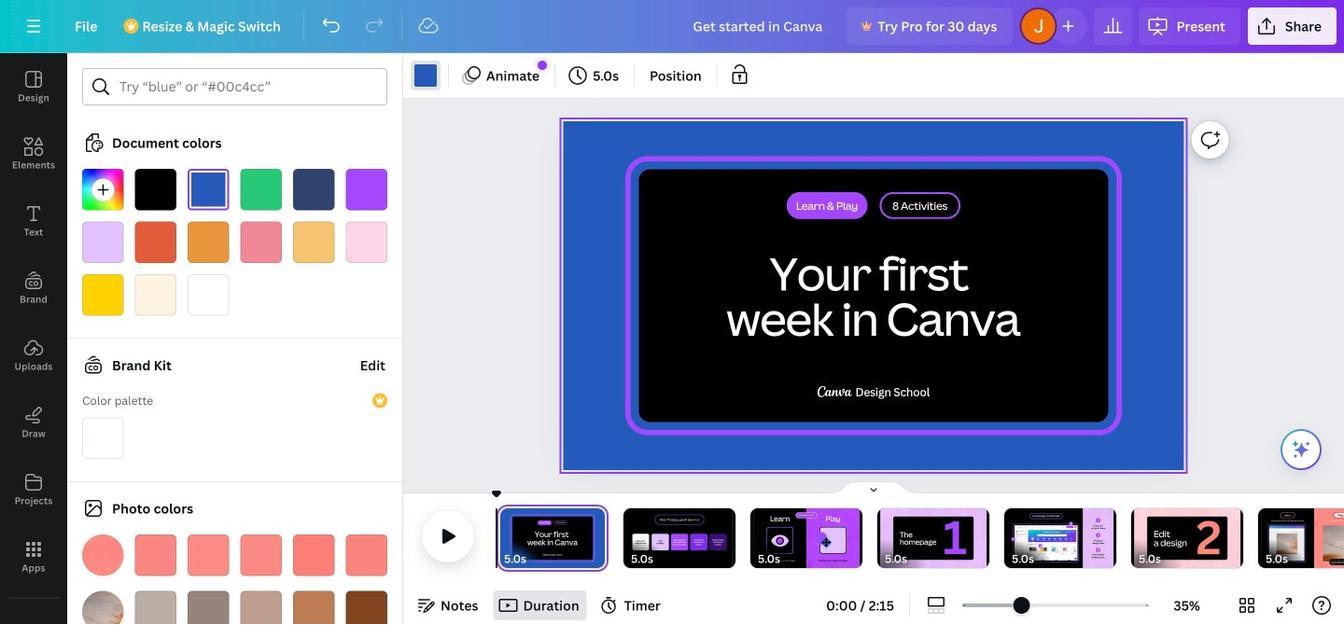 Task type: vqa. For each thing, say whether or not it's contained in the screenshot.
Add a new color "icon"
yes



Task type: locate. For each thing, give the bounding box(es) containing it.
#81431e image
[[346, 591, 387, 624]]

#fcd5e5 image
[[346, 222, 387, 263], [346, 222, 387, 263]]

#e9963a image
[[188, 222, 229, 263]]

#ffffff image
[[188, 274, 229, 316], [82, 418, 124, 459]]

#e1c3ff image
[[82, 222, 124, 263]]

7 trimming, start edge slider from the left
[[1258, 509, 1271, 568]]

#fc8680 image
[[135, 535, 176, 576], [135, 535, 176, 576]]

#fc837d image
[[346, 535, 387, 576], [346, 535, 387, 576]]

#000000 image
[[135, 169, 176, 210], [135, 169, 176, 210]]

trimming, start edge slider for second trimming, end edge slider from left
[[623, 509, 637, 568]]

trimming, start edge slider for third trimming, end edge slider from the left
[[750, 509, 763, 568]]

Design title text field
[[678, 7, 839, 45]]

add a new color image
[[82, 169, 124, 210], [82, 169, 124, 210]]

#f08897 image
[[240, 222, 282, 263]]

2 trimming, start edge slider from the left
[[623, 509, 637, 568]]

trimming, start edge slider
[[497, 509, 513, 568], [623, 509, 637, 568], [750, 509, 763, 568], [877, 509, 890, 568], [1004, 509, 1017, 568], [1131, 509, 1144, 568], [1258, 509, 1271, 568]]

#28c878 image
[[240, 169, 282, 210]]

quick actions image
[[1290, 439, 1312, 461]]

trimming, start edge slider for second trimming, end edge slider from the right
[[1004, 509, 1017, 568]]

3 trimming, end edge slider from the left
[[849, 509, 862, 568]]

1 trimming, start edge slider from the left
[[497, 509, 513, 568]]

Zoom button
[[1157, 591, 1217, 621]]

6 trimming, start edge slider from the left
[[1131, 509, 1144, 568]]

#ffd200 image
[[82, 274, 124, 316]]

4 trimming, start edge slider from the left
[[877, 509, 890, 568]]

#ffffff image
[[188, 274, 229, 316], [82, 418, 124, 459]]

#ffd200 image
[[82, 274, 124, 316]]

0 horizontal spatial #ffffff image
[[82, 418, 124, 459]]

#be7c53 image
[[293, 591, 335, 624]]

5 trimming, start edge slider from the left
[[1004, 509, 1017, 568]]

#96837d image
[[188, 591, 229, 624], [188, 591, 229, 624]]

trimming, start edge slider for sixth trimming, end edge slider from left
[[1131, 509, 1144, 568]]

#255abc image
[[414, 64, 437, 87], [188, 169, 229, 210], [188, 169, 229, 210]]

trimming, end edge slider
[[592, 509, 609, 568], [722, 509, 735, 568], [849, 509, 862, 568], [976, 509, 989, 568], [1103, 509, 1116, 568], [1230, 509, 1243, 568]]

1 vertical spatial #ffffff image
[[82, 418, 124, 459]]

trimming, start edge slider for fourth trimming, end edge slider
[[877, 509, 890, 568]]

#f08897 image
[[240, 222, 282, 263]]

2 trimming, end edge slider from the left
[[722, 509, 735, 568]]

#fc8b85 image
[[188, 535, 229, 576], [188, 535, 229, 576]]

1 horizontal spatial #ffffff image
[[188, 274, 229, 316]]

trimming, start edge slider for 1st trimming, end edge slider from left
[[497, 509, 513, 568]]

#fc8b84 image
[[240, 535, 282, 576], [240, 535, 282, 576]]

1 horizontal spatial #ffffff image
[[188, 274, 229, 316]]

3 trimming, start edge slider from the left
[[750, 509, 763, 568]]

#e25d3b image
[[135, 222, 176, 263], [135, 222, 176, 263]]

#bbada5 image
[[135, 591, 176, 624]]

#81431e image
[[346, 591, 387, 624]]

#f6c36f image
[[293, 222, 335, 263], [293, 222, 335, 263]]

#fc7f78 image
[[293, 535, 335, 576], [293, 535, 335, 576]]

#be9e8d image
[[240, 591, 282, 624]]

#324370 image
[[293, 169, 335, 210], [293, 169, 335, 210]]

1 vertical spatial #ffffff image
[[82, 418, 124, 459]]



Task type: describe. For each thing, give the bounding box(es) containing it.
#a548ff image
[[346, 169, 387, 210]]

#fff4e2 image
[[135, 274, 176, 316]]

side panel tab list
[[0, 53, 67, 624]]

#e9963a image
[[188, 222, 229, 263]]

hide pages image
[[829, 481, 918, 496]]

6 trimming, end edge slider from the left
[[1230, 509, 1243, 568]]

#255abc image
[[414, 64, 437, 87]]

5 trimming, end edge slider from the left
[[1103, 509, 1116, 568]]

#bbada5 image
[[135, 591, 176, 624]]

#e1c3ff image
[[82, 222, 124, 263]]

0 vertical spatial #ffffff image
[[188, 274, 229, 316]]

#be7c53 image
[[293, 591, 335, 624]]

main menu bar
[[0, 0, 1344, 53]]

4 trimming, end edge slider from the left
[[976, 509, 989, 568]]

Try "blue" or "#00c4cc" search field
[[119, 69, 375, 105]]

#be9e8d image
[[240, 591, 282, 624]]

1 trimming, end edge slider from the left
[[592, 509, 609, 568]]

#fff4e2 image
[[135, 274, 176, 316]]

#28c878 image
[[240, 169, 282, 210]]

Page title text field
[[534, 550, 542, 568]]

0 horizontal spatial #ffffff image
[[82, 418, 124, 459]]

#a548ff image
[[346, 169, 387, 210]]

0 vertical spatial #ffffff image
[[188, 274, 229, 316]]



